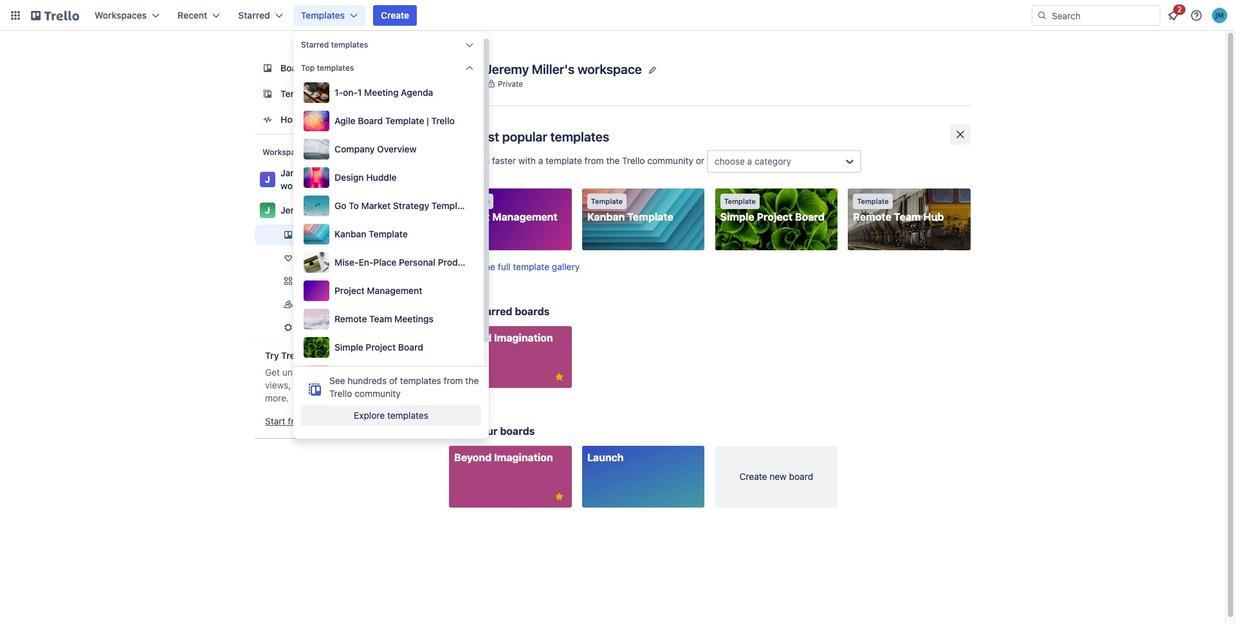 Task type: vqa. For each thing, say whether or not it's contained in the screenshot.
right Workspaces
yes



Task type: locate. For each thing, give the bounding box(es) containing it.
0 horizontal spatial kanban
[[335, 229, 367, 239]]

beyond down "starred boards"
[[454, 332, 492, 344]]

0 vertical spatial j
[[453, 62, 466, 89]]

jeremy miller's workspace down design
[[281, 205, 394, 216]]

1 vertical spatial collapse image
[[465, 63, 475, 73]]

0 vertical spatial management
[[493, 211, 558, 223]]

team up "simple project board"
[[370, 313, 392, 324]]

0 vertical spatial kanban
[[588, 211, 625, 223]]

1 vertical spatial workspace
[[281, 180, 327, 191]]

all
[[357, 367, 366, 378]]

1 vertical spatial templates
[[281, 88, 325, 99]]

get up views,
[[265, 367, 280, 378]]

0 horizontal spatial team
[[370, 313, 392, 324]]

meetings
[[395, 313, 434, 324]]

0 vertical spatial workspaces
[[95, 10, 147, 21]]

0 horizontal spatial get
[[265, 367, 280, 378]]

1 horizontal spatial board
[[398, 342, 423, 353]]

the right all
[[369, 367, 382, 378]]

0 vertical spatial starred
[[238, 10, 270, 21]]

trello inside see hundreds of templates from the trello community
[[330, 388, 352, 399]]

remote left 'hub'
[[854, 211, 892, 223]]

starred templates
[[301, 40, 368, 50]]

templates down see hundreds of templates from the trello community
[[387, 410, 429, 421]]

1 vertical spatial boards link
[[255, 225, 420, 245]]

1 vertical spatial imagination
[[494, 452, 553, 464]]

1 vertical spatial team
[[370, 313, 392, 324]]

beyond down the your
[[454, 452, 492, 464]]

0 horizontal spatial board
[[358, 115, 383, 126]]

0 horizontal spatial workspaces
[[95, 10, 147, 21]]

collapse image for starred templates
[[465, 40, 475, 50]]

1 horizontal spatial miller's
[[532, 61, 575, 76]]

jeremy miller's workspace up the private
[[485, 61, 642, 76]]

boards link
[[255, 57, 420, 80], [255, 225, 420, 245]]

templates for explore templates
[[387, 410, 429, 421]]

0 vertical spatial template
[[546, 155, 582, 166]]

project inside template project management
[[454, 211, 490, 223]]

overview
[[377, 144, 417, 154]]

beyond imagination down "starred boards"
[[454, 332, 553, 344]]

a right "choose"
[[748, 156, 753, 167]]

community down the hundreds
[[355, 388, 401, 399]]

personal
[[399, 257, 436, 268]]

from right 'of'
[[444, 375, 463, 386]]

1 vertical spatial workspaces
[[263, 147, 309, 157]]

0 vertical spatial boards
[[281, 62, 311, 73]]

design huddle button
[[301, 165, 476, 191]]

team
[[895, 211, 922, 223], [370, 313, 392, 324]]

boards for starred boards
[[515, 306, 550, 317]]

1 vertical spatial click to unstar this board. it will be removed from your starred list. image
[[554, 491, 566, 503]]

0 horizontal spatial from
[[444, 375, 463, 386]]

management inside template project management
[[493, 211, 558, 223]]

0 horizontal spatial workspace
[[281, 180, 327, 191]]

1 horizontal spatial jeremy miller's workspace
[[485, 61, 642, 76]]

2 vertical spatial starred
[[475, 306, 513, 317]]

kanban up highlights link
[[335, 229, 367, 239]]

choose
[[715, 156, 745, 167]]

the up the your
[[466, 375, 479, 386]]

starred button
[[231, 5, 291, 26]]

1 horizontal spatial team
[[895, 211, 922, 223]]

management up add 'image'
[[367, 285, 423, 296]]

0 vertical spatial jeremy
[[485, 61, 529, 76]]

workspaces
[[95, 10, 147, 21], [263, 147, 309, 157]]

browse the full template gallery link
[[449, 261, 580, 272]]

0 horizontal spatial a
[[539, 155, 543, 166]]

create new board
[[740, 471, 814, 482]]

boards link up highlights link
[[255, 225, 420, 245]]

project down mise-
[[335, 285, 365, 296]]

1 beyond imagination from the top
[[454, 332, 553, 344]]

2 beyond from the top
[[454, 452, 492, 464]]

mise-
[[335, 257, 359, 268]]

simple
[[721, 211, 755, 223], [335, 342, 364, 353]]

en-
[[359, 257, 374, 268]]

boards right the your
[[500, 426, 535, 437]]

1 beyond from the top
[[454, 332, 492, 344]]

board inside button
[[398, 342, 423, 353]]

0 vertical spatial unlimited
[[283, 367, 321, 378]]

board inside template simple project board
[[796, 211, 825, 223]]

agenda
[[401, 87, 433, 98]]

2 imagination from the top
[[494, 452, 553, 464]]

automation,
[[334, 380, 383, 391]]

workspace down primary element
[[578, 61, 642, 76]]

starred down full
[[475, 306, 513, 317]]

system
[[492, 257, 523, 268]]

start free trial button
[[265, 415, 323, 428]]

click to unstar this board. it will be removed from your starred list. image
[[554, 372, 566, 383], [554, 491, 566, 503]]

management up system
[[493, 211, 558, 223]]

1-on-1 meeting agenda
[[335, 87, 433, 98]]

beyond
[[454, 332, 492, 344], [454, 452, 492, 464]]

trello inside "agile board template | trello" button
[[432, 115, 455, 126]]

starred up top
[[301, 40, 329, 50]]

0 vertical spatial from
[[585, 155, 604, 166]]

hub
[[924, 211, 945, 223]]

0 vertical spatial boards
[[515, 306, 550, 317]]

management inside project management button
[[367, 285, 423, 296]]

1 horizontal spatial from
[[585, 155, 604, 166]]

template down most popular templates
[[546, 155, 582, 166]]

launch
[[588, 452, 624, 464]]

open information menu image
[[1191, 9, 1204, 22]]

1 horizontal spatial management
[[493, 211, 558, 223]]

get inside "try trello premium get unlimited boards, all the views, unlimited automation, and more."
[[265, 367, 280, 378]]

0 horizontal spatial community
[[355, 388, 401, 399]]

collapse image
[[465, 40, 475, 50], [465, 63, 475, 73]]

1 vertical spatial boards
[[500, 426, 535, 437]]

management
[[493, 211, 558, 223], [367, 285, 423, 296]]

unlimited down boards,
[[294, 380, 332, 391]]

imagination down "starred boards"
[[494, 332, 553, 344]]

2 horizontal spatial board
[[796, 211, 825, 223]]

create for create new board
[[740, 471, 768, 482]]

1 horizontal spatial simple
[[721, 211, 755, 223]]

the
[[607, 155, 620, 166], [482, 261, 496, 272], [369, 367, 382, 378], [466, 375, 479, 386]]

trello up template kanban template
[[623, 155, 645, 166]]

strategy
[[393, 200, 430, 211]]

views link
[[255, 271, 420, 292]]

0 vertical spatial simple
[[721, 211, 755, 223]]

0 vertical spatial beyond imagination
[[454, 332, 553, 344]]

and
[[386, 380, 401, 391]]

trial
[[307, 416, 323, 427]]

boards link down starred templates
[[255, 57, 420, 80]]

imagination down your boards
[[494, 452, 553, 464]]

from down most popular templates
[[585, 155, 604, 166]]

most popular templates
[[470, 129, 610, 144]]

templates down starred templates
[[317, 63, 354, 73]]

1 vertical spatial starred
[[301, 40, 329, 50]]

1 vertical spatial create
[[740, 471, 768, 482]]

boards
[[515, 306, 550, 317], [500, 426, 535, 437]]

create inside button
[[381, 10, 410, 21]]

0 vertical spatial team
[[895, 211, 922, 223]]

beyond imagination for 2nd the "click to unstar this board. it will be removed from your starred list." image
[[454, 452, 553, 464]]

project
[[454, 211, 490, 223], [757, 211, 793, 223], [335, 285, 365, 296], [366, 342, 396, 353]]

trello right |
[[432, 115, 455, 126]]

beyond imagination
[[454, 332, 553, 344], [454, 452, 553, 464]]

0 horizontal spatial jeremy miller's workspace
[[281, 205, 394, 216]]

|
[[427, 115, 429, 126]]

1 vertical spatial remote
[[335, 313, 367, 324]]

1 imagination from the top
[[494, 332, 553, 344]]

0 horizontal spatial simple
[[335, 342, 364, 353]]

1 horizontal spatial jeremy
[[485, 61, 529, 76]]

beyond imagination link
[[449, 327, 572, 388], [449, 446, 572, 508]]

community left or
[[648, 155, 694, 166]]

kanban inside template kanban template
[[588, 211, 625, 223]]

1 vertical spatial beyond imagination link
[[449, 446, 572, 508]]

a
[[539, 155, 543, 166], [748, 156, 753, 167]]

templates for starred templates
[[331, 40, 368, 50]]

1 vertical spatial get
[[265, 367, 280, 378]]

0 vertical spatial board
[[358, 115, 383, 126]]

starred for starred
[[238, 10, 270, 21]]

starred inside popup button
[[238, 10, 270, 21]]

boards up "highlights"
[[301, 229, 330, 240]]

0 horizontal spatial management
[[367, 285, 423, 296]]

get left going
[[449, 155, 464, 166]]

1 collapse image from the top
[[465, 40, 475, 50]]

project management button
[[301, 278, 476, 304]]

2 collapse image from the top
[[465, 63, 475, 73]]

boards
[[281, 62, 311, 73], [301, 229, 330, 240]]

project down category
[[757, 211, 793, 223]]

2 vertical spatial board
[[398, 342, 423, 353]]

mise-en-place personal productivity system button
[[301, 250, 523, 276]]

1 vertical spatial simple
[[335, 342, 364, 353]]

0 horizontal spatial jeremy
[[281, 205, 312, 216]]

design huddle
[[335, 172, 397, 183]]

template right full
[[513, 261, 550, 272]]

0 vertical spatial beyond imagination link
[[449, 327, 572, 388]]

1 vertical spatial management
[[367, 285, 423, 296]]

1-on-1 meeting agenda button
[[301, 80, 476, 106]]

1 vertical spatial beyond
[[454, 452, 492, 464]]

imagination
[[494, 332, 553, 344], [494, 452, 553, 464]]

a right 'with'
[[539, 155, 543, 166]]

faster
[[492, 155, 516, 166]]

simple down "choose"
[[721, 211, 755, 223]]

board
[[358, 115, 383, 126], [796, 211, 825, 223], [398, 342, 423, 353]]

james
[[281, 167, 308, 178]]

private
[[498, 79, 523, 89]]

2 boards link from the top
[[255, 225, 420, 245]]

primary element
[[0, 0, 1236, 31]]

project up productivity
[[454, 211, 490, 223]]

workspace
[[578, 61, 642, 76], [281, 180, 327, 191], [348, 205, 394, 216]]

unlimited up views,
[[283, 367, 321, 378]]

0 vertical spatial templates
[[301, 10, 345, 21]]

trello
[[432, 115, 455, 126], [623, 155, 645, 166], [281, 350, 305, 361], [330, 388, 352, 399]]

1 vertical spatial miller's
[[314, 205, 345, 216]]

1 horizontal spatial workspace
[[348, 205, 394, 216]]

beyond imagination down your boards
[[454, 452, 553, 464]]

1 horizontal spatial get
[[449, 155, 464, 166]]

templates up top templates
[[331, 40, 368, 50]]

1 vertical spatial kanban
[[335, 229, 367, 239]]

1 vertical spatial j
[[265, 174, 270, 185]]

workspaces inside dropdown button
[[95, 10, 147, 21]]

the inside see hundreds of templates from the trello community
[[466, 375, 479, 386]]

jeremy miller's workspace
[[485, 61, 642, 76], [281, 205, 394, 216]]

1-
[[335, 87, 343, 98]]

template project management
[[454, 197, 558, 223]]

boards right board icon
[[281, 62, 311, 73]]

see
[[330, 375, 345, 386]]

company overview
[[335, 144, 417, 154]]

2 notifications image
[[1166, 8, 1182, 23]]

1 horizontal spatial kanban
[[588, 211, 625, 223]]

from
[[585, 155, 604, 166], [444, 375, 463, 386]]

0 vertical spatial remote
[[854, 211, 892, 223]]

templates up starred templates
[[301, 10, 345, 21]]

1 horizontal spatial remote
[[854, 211, 892, 223]]

1 vertical spatial template
[[513, 261, 550, 272]]

1 vertical spatial beyond imagination
[[454, 452, 553, 464]]

2 click to unstar this board. it will be removed from your starred list. image from the top
[[554, 491, 566, 503]]

recent
[[178, 10, 207, 21]]

0 vertical spatial community
[[648, 155, 694, 166]]

templates down top
[[281, 88, 325, 99]]

simple inside simple project board button
[[335, 342, 364, 353]]

template
[[546, 155, 582, 166], [513, 261, 550, 272]]

jeremy up the private
[[485, 61, 529, 76]]

0 vertical spatial create
[[381, 10, 410, 21]]

1 vertical spatial community
[[355, 388, 401, 399]]

2 vertical spatial j
[[265, 205, 270, 216]]

team inside template remote team hub
[[895, 211, 922, 223]]

beyond imagination link down your boards
[[449, 446, 572, 508]]

huddle
[[366, 172, 397, 183]]

Search field
[[1048, 6, 1161, 25]]

agile board template | trello
[[335, 115, 455, 126]]

1 horizontal spatial create
[[740, 471, 768, 482]]

menu
[[301, 80, 523, 386]]

create for create
[[381, 10, 410, 21]]

team inside button
[[370, 313, 392, 324]]

beyond imagination link down "starred boards"
[[449, 327, 572, 388]]

remote down members
[[335, 313, 367, 324]]

templates for top templates
[[317, 63, 354, 73]]

workspace up kanban template
[[348, 205, 394, 216]]

jeremy down james
[[281, 205, 312, 216]]

home
[[281, 114, 306, 125]]

1 vertical spatial jeremy
[[281, 205, 312, 216]]

the left full
[[482, 261, 496, 272]]

remote team meetings button
[[301, 306, 476, 332]]

templates inside see hundreds of templates from the trello community
[[400, 375, 441, 386]]

2 beyond imagination from the top
[[454, 452, 553, 464]]

template kanban template
[[588, 197, 674, 223]]

j for jeremy miller's workspace
[[265, 205, 270, 216]]

get going faster with a template from the trello community or
[[449, 155, 707, 166]]

mise-en-place personal productivity system
[[335, 257, 523, 268]]

kanban down get going faster with a template from the trello community or on the top of the page
[[588, 211, 625, 223]]

1 horizontal spatial starred
[[301, 40, 329, 50]]

templates right 'of'
[[400, 375, 441, 386]]

simple down settings link
[[335, 342, 364, 353]]

0 vertical spatial click to unstar this board. it will be removed from your starred list. image
[[554, 372, 566, 383]]

boards down browse the full template gallery link
[[515, 306, 550, 317]]

1 vertical spatial board
[[796, 211, 825, 223]]

team left 'hub'
[[895, 211, 922, 223]]

0 vertical spatial collapse image
[[465, 40, 475, 50]]

full
[[498, 261, 511, 272]]

1 vertical spatial from
[[444, 375, 463, 386]]

0 vertical spatial boards link
[[255, 57, 420, 80]]

starred for starred templates
[[301, 40, 329, 50]]

design
[[335, 172, 364, 183]]

template board image
[[260, 86, 276, 102]]

1 beyond imagination link from the top
[[449, 327, 572, 388]]

0 horizontal spatial starred
[[238, 10, 270, 21]]

kanban inside button
[[335, 229, 367, 239]]

0 vertical spatial workspace
[[578, 61, 642, 76]]

starred up board icon
[[238, 10, 270, 21]]

workspace down james
[[281, 180, 327, 191]]

0 horizontal spatial remote
[[335, 313, 367, 324]]

0 horizontal spatial create
[[381, 10, 410, 21]]

trello right try
[[281, 350, 305, 361]]

members
[[301, 299, 340, 310]]

trello down see
[[330, 388, 352, 399]]

0 vertical spatial imagination
[[494, 332, 553, 344]]

0 vertical spatial beyond
[[454, 332, 492, 344]]

2 horizontal spatial starred
[[475, 306, 513, 317]]

template inside template simple project board
[[725, 197, 756, 205]]



Task type: describe. For each thing, give the bounding box(es) containing it.
project inside template simple project board
[[757, 211, 793, 223]]

template inside template project management
[[458, 197, 490, 205]]

create button
[[373, 5, 417, 26]]

1 vertical spatial unlimited
[[294, 380, 332, 391]]

or
[[696, 155, 705, 166]]

starred for starred boards
[[475, 306, 513, 317]]

place
[[374, 257, 397, 268]]

see hundreds of templates from the trello community
[[330, 375, 479, 399]]

template inside button
[[385, 115, 425, 126]]

project management
[[335, 285, 423, 296]]

template inside template remote team hub
[[858, 197, 889, 205]]

top
[[301, 63, 315, 73]]

category
[[755, 156, 792, 167]]

to
[[349, 200, 359, 211]]

boards for your boards
[[500, 426, 535, 437]]

menu containing 1-on-1 meeting agenda
[[301, 80, 523, 386]]

home link
[[255, 108, 420, 131]]

workspace inside james peterson's workspace
[[281, 180, 327, 191]]

highlights
[[301, 252, 343, 263]]

1 horizontal spatial a
[[748, 156, 753, 167]]

remote team meetings
[[335, 313, 434, 324]]

productivity
[[438, 257, 489, 268]]

views,
[[265, 380, 291, 391]]

simple inside template simple project board
[[721, 211, 755, 223]]

hundreds
[[348, 375, 387, 386]]

try trello premium get unlimited boards, all the views, unlimited automation, and more.
[[265, 350, 401, 404]]

with
[[519, 155, 536, 166]]

choose a category
[[715, 156, 792, 167]]

agile
[[335, 115, 356, 126]]

settings
[[301, 322, 336, 333]]

highlights link
[[255, 248, 420, 268]]

the inside "try trello premium get unlimited boards, all the views, unlimited automation, and more."
[[369, 367, 382, 378]]

gallery
[[552, 261, 580, 272]]

home image
[[260, 112, 276, 127]]

recent button
[[170, 5, 228, 26]]

boards,
[[323, 367, 354, 378]]

back to home image
[[31, 5, 79, 26]]

template remote team hub
[[854, 197, 945, 223]]

0 vertical spatial get
[[449, 155, 464, 166]]

2 vertical spatial workspace
[[348, 205, 394, 216]]

templates up get going faster with a template from the trello community or on the top of the page
[[551, 129, 610, 144]]

explore templates
[[354, 410, 429, 421]]

agile board template | trello button
[[301, 108, 476, 134]]

james peterson's workspace
[[281, 167, 356, 191]]

start free trial
[[265, 416, 323, 427]]

remote inside button
[[335, 313, 367, 324]]

templates button
[[293, 5, 366, 26]]

go
[[335, 200, 347, 211]]

starred boards
[[475, 306, 550, 317]]

free
[[288, 416, 304, 427]]

your
[[475, 426, 498, 437]]

community inside see hundreds of templates from the trello community
[[355, 388, 401, 399]]

1 horizontal spatial community
[[648, 155, 694, 166]]

try
[[265, 350, 279, 361]]

remote inside template remote team hub
[[854, 211, 892, 223]]

from inside see hundreds of templates from the trello community
[[444, 375, 463, 386]]

views
[[301, 276, 326, 286]]

trello inside "try trello premium get unlimited boards, all the views, unlimited automation, and more."
[[281, 350, 305, 361]]

members link
[[255, 294, 420, 315]]

company
[[335, 144, 375, 154]]

simple project board button
[[301, 335, 476, 360]]

most
[[470, 129, 500, 144]]

board inside button
[[358, 115, 383, 126]]

1 vertical spatial jeremy miller's workspace
[[281, 205, 394, 216]]

peterson's
[[311, 167, 356, 178]]

the up template kanban template
[[607, 155, 620, 166]]

simple project board
[[335, 342, 423, 353]]

1 vertical spatial boards
[[301, 229, 330, 240]]

going
[[467, 155, 490, 166]]

on-
[[343, 87, 358, 98]]

new
[[770, 471, 787, 482]]

premium
[[308, 350, 346, 361]]

browse the full template gallery
[[449, 261, 580, 272]]

2 horizontal spatial workspace
[[578, 61, 642, 76]]

j for james peterson's workspace
[[265, 174, 270, 185]]

of
[[389, 375, 398, 386]]

j inside button
[[453, 62, 466, 89]]

explore templates link
[[301, 406, 481, 426]]

go to market strategy template button
[[301, 193, 476, 219]]

meeting
[[364, 87, 399, 98]]

j button
[[440, 57, 479, 95]]

0 horizontal spatial miller's
[[314, 205, 345, 216]]

jeremy miller (jeremymiller198) image
[[1213, 8, 1228, 23]]

board
[[790, 471, 814, 482]]

explore
[[354, 410, 385, 421]]

add image
[[399, 297, 415, 312]]

go to market strategy template
[[335, 200, 471, 211]]

your boards
[[475, 426, 535, 437]]

1 horizontal spatial workspaces
[[263, 147, 309, 157]]

project down "remote team meetings"
[[366, 342, 396, 353]]

collapse image for top templates
[[465, 63, 475, 73]]

template simple project board
[[721, 197, 825, 223]]

top templates
[[301, 63, 354, 73]]

kanban template button
[[301, 221, 476, 247]]

kanban template
[[335, 229, 408, 239]]

0 vertical spatial miller's
[[532, 61, 575, 76]]

1 boards link from the top
[[255, 57, 420, 80]]

workspaces button
[[87, 5, 167, 26]]

settings link
[[255, 317, 420, 338]]

2 beyond imagination link from the top
[[449, 446, 572, 508]]

beyond imagination for 1st the "click to unstar this board. it will be removed from your starred list." image from the top of the page
[[454, 332, 553, 344]]

popular
[[503, 129, 548, 144]]

0 vertical spatial jeremy miller's workspace
[[485, 61, 642, 76]]

board image
[[260, 61, 276, 76]]

templates inside dropdown button
[[301, 10, 345, 21]]

search image
[[1038, 10, 1048, 21]]

more.
[[265, 393, 289, 404]]

templates link
[[255, 82, 420, 106]]

1 click to unstar this board. it will be removed from your starred list. image from the top
[[554, 372, 566, 383]]

1
[[358, 87, 362, 98]]



